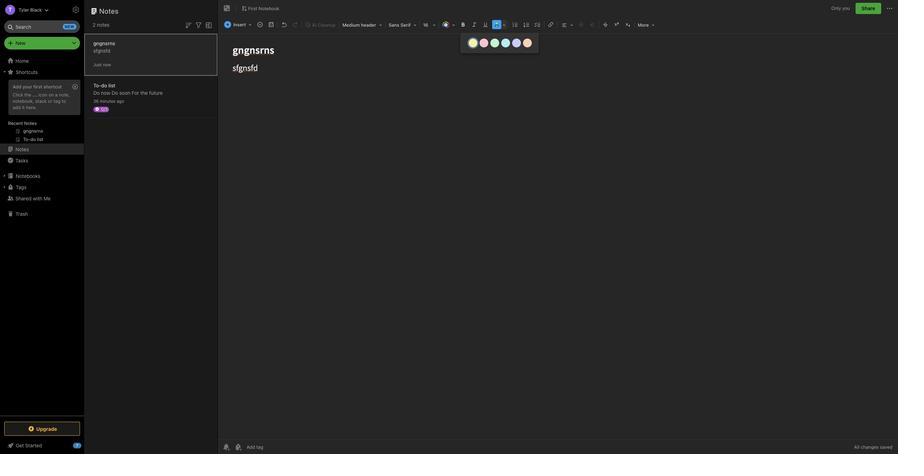 Task type: vqa. For each thing, say whether or not it's contained in the screenshot.
Font family image
no



Task type: describe. For each thing, give the bounding box(es) containing it.
to-do list do now do soon for the future
[[93, 82, 163, 96]]

note window element
[[218, 0, 899, 454]]

calendar event image
[[266, 20, 276, 29]]

first notebook
[[248, 5, 280, 11]]

sans
[[389, 22, 400, 28]]

header
[[361, 22, 376, 28]]

More actions field
[[886, 3, 894, 14]]

saved
[[881, 444, 893, 450]]

undo image
[[279, 20, 289, 29]]

36
[[93, 98, 99, 104]]

all
[[855, 444, 860, 450]]

first
[[248, 5, 258, 11]]

first
[[33, 84, 42, 90]]

Add tag field
[[246, 444, 299, 450]]

icon on a note, notebook, stack or tag to add it here.
[[13, 92, 70, 110]]

insert
[[233, 22, 246, 27]]

notebook
[[259, 5, 280, 11]]

subscript image
[[623, 20, 633, 29]]

2
[[93, 22, 96, 28]]

future
[[149, 90, 163, 96]]

expand tags image
[[2, 184, 7, 190]]

add
[[13, 84, 21, 90]]

minutes
[[100, 98, 116, 104]]

0 vertical spatial notes
[[99, 7, 119, 15]]

Heading level field
[[340, 20, 385, 30]]

Font family field
[[386, 20, 419, 30]]

gngnsrns
[[93, 40, 115, 46]]

Help and Learning task checklist field
[[0, 440, 84, 451]]

underline image
[[481, 20, 491, 29]]

more
[[638, 22, 649, 28]]

settings image
[[72, 6, 80, 14]]

only you
[[832, 5, 851, 11]]

tags
[[16, 184, 26, 190]]

serif
[[401, 22, 411, 28]]

superscript image
[[612, 20, 622, 29]]

on
[[49, 92, 54, 98]]

More field
[[636, 20, 657, 30]]

2 do from the left
[[112, 90, 118, 96]]

upgrade
[[36, 426, 57, 432]]

black
[[30, 7, 42, 12]]

for
[[132, 90, 139, 96]]

add tag image
[[234, 443, 243, 451]]

get started
[[16, 443, 42, 449]]

shared with me link
[[0, 193, 84, 204]]

Insert field
[[223, 20, 254, 29]]

here.
[[26, 105, 37, 110]]

icon
[[38, 92, 47, 98]]

0/3
[[101, 107, 108, 112]]

upgrade button
[[4, 422, 80, 436]]

it
[[22, 105, 25, 110]]

sans serif
[[389, 22, 411, 28]]

changes
[[861, 444, 879, 450]]

home
[[15, 58, 29, 64]]

expand note image
[[223, 4, 231, 13]]

tree containing home
[[0, 55, 84, 416]]

home link
[[0, 55, 84, 66]]

2 notes
[[93, 22, 110, 28]]

Font color field
[[440, 20, 458, 30]]

share button
[[856, 3, 882, 14]]

add your first shortcut
[[13, 84, 62, 90]]

gngnsrns sfgnsfd
[[93, 40, 115, 54]]

group inside tree
[[0, 78, 84, 146]]

do
[[101, 82, 107, 88]]

tyler black
[[19, 7, 42, 12]]

the inside to-do list do now do soon for the future
[[141, 90, 148, 96]]

click to collapse image
[[82, 441, 87, 450]]

share
[[862, 5, 876, 11]]

add filters image
[[194, 21, 203, 29]]



Task type: locate. For each thing, give the bounding box(es) containing it.
trash
[[15, 211, 28, 217]]

1 horizontal spatial the
[[141, 90, 148, 96]]

bold image
[[458, 20, 468, 29]]

strikethrough image
[[601, 20, 611, 29]]

group containing add your first shortcut
[[0, 78, 84, 146]]

new search field
[[9, 20, 77, 33]]

add
[[13, 105, 21, 110]]

notes up notes
[[99, 7, 119, 15]]

click the ...
[[13, 92, 37, 98]]

soon
[[119, 90, 130, 96]]

1 horizontal spatial do
[[112, 90, 118, 96]]

1 do from the left
[[93, 90, 100, 96]]

note,
[[59, 92, 70, 98]]

shared with me
[[15, 195, 51, 201]]

Sort options field
[[184, 20, 193, 29]]

you
[[843, 5, 851, 11]]

to-
[[93, 82, 101, 88]]

notes
[[99, 7, 119, 15], [24, 120, 37, 126], [15, 146, 29, 152]]

recent notes
[[8, 120, 37, 126]]

tag
[[54, 98, 60, 104]]

do down list at the top
[[112, 90, 118, 96]]

italic image
[[470, 20, 480, 29]]

Alignment field
[[558, 20, 576, 30]]

ago
[[117, 98, 124, 104]]

shortcut
[[43, 84, 62, 90]]

0 horizontal spatial do
[[93, 90, 100, 96]]

just now
[[93, 62, 111, 67]]

or
[[48, 98, 52, 104]]

with
[[33, 195, 42, 201]]

16
[[423, 22, 428, 28]]

now right the just in the left top of the page
[[103, 62, 111, 67]]

Add filters field
[[194, 20, 203, 29]]

just
[[93, 62, 102, 67]]

tasks button
[[0, 155, 84, 166]]

the
[[141, 90, 148, 96], [24, 92, 31, 98]]

new
[[65, 24, 74, 29]]

now down do at the left of the page
[[101, 90, 110, 96]]

do down the to-
[[93, 90, 100, 96]]

the inside tree
[[24, 92, 31, 98]]

add a reminder image
[[222, 443, 231, 451]]

7
[[76, 443, 78, 448]]

tree
[[0, 55, 84, 416]]

checklist image
[[533, 20, 543, 29]]

Highlight field
[[491, 20, 508, 30]]

...
[[32, 92, 37, 98]]

notebook,
[[13, 98, 34, 104]]

the right the for
[[141, 90, 148, 96]]

stack
[[35, 98, 47, 104]]

all changes saved
[[855, 444, 893, 450]]

bulleted list image
[[511, 20, 521, 29]]

1 vertical spatial notes
[[24, 120, 37, 126]]

now
[[103, 62, 111, 67], [101, 90, 110, 96]]

list
[[108, 82, 115, 88]]

group
[[0, 78, 84, 146]]

medium
[[343, 22, 360, 28]]

task image
[[255, 20, 265, 29]]

tasks
[[15, 157, 28, 163]]

1 vertical spatial now
[[101, 90, 110, 96]]

tyler
[[19, 7, 29, 12]]

shortcuts
[[16, 69, 38, 75]]

your
[[23, 84, 32, 90]]

shared
[[15, 195, 31, 201]]

more actions image
[[886, 4, 894, 13]]

new
[[15, 40, 26, 46]]

notes right recent on the left of page
[[24, 120, 37, 126]]

insert link image
[[546, 20, 556, 29]]

do
[[93, 90, 100, 96], [112, 90, 118, 96]]

notebooks
[[16, 173, 40, 179]]

to
[[62, 98, 66, 104]]

medium header
[[343, 22, 376, 28]]

Note Editor text field
[[218, 34, 899, 440]]

0 vertical spatial now
[[103, 62, 111, 67]]

shortcuts button
[[0, 66, 84, 78]]

expand notebooks image
[[2, 173, 7, 179]]

sfgnsfd
[[93, 48, 110, 54]]

click
[[13, 92, 23, 98]]

View options field
[[203, 20, 213, 29]]

Font size field
[[421, 20, 438, 30]]

only
[[832, 5, 842, 11]]

numbered list image
[[522, 20, 532, 29]]

new button
[[4, 37, 80, 49]]

notes up tasks
[[15, 146, 29, 152]]

notebooks link
[[0, 170, 84, 181]]

2 vertical spatial notes
[[15, 146, 29, 152]]

notes link
[[0, 144, 84, 155]]

notes inside group
[[24, 120, 37, 126]]

notes
[[97, 22, 110, 28]]

36 minutes ago
[[93, 98, 124, 104]]

tags button
[[0, 181, 84, 193]]

a
[[55, 92, 58, 98]]

me
[[44, 195, 51, 201]]

started
[[25, 443, 42, 449]]

get
[[16, 443, 24, 449]]

Account field
[[0, 3, 49, 17]]

trash link
[[0, 208, 84, 219]]

the left ...
[[24, 92, 31, 98]]

first notebook button
[[239, 4, 282, 13]]

0 horizontal spatial the
[[24, 92, 31, 98]]

Search text field
[[9, 20, 75, 33]]

now inside to-do list do now do soon for the future
[[101, 90, 110, 96]]

recent
[[8, 120, 23, 126]]



